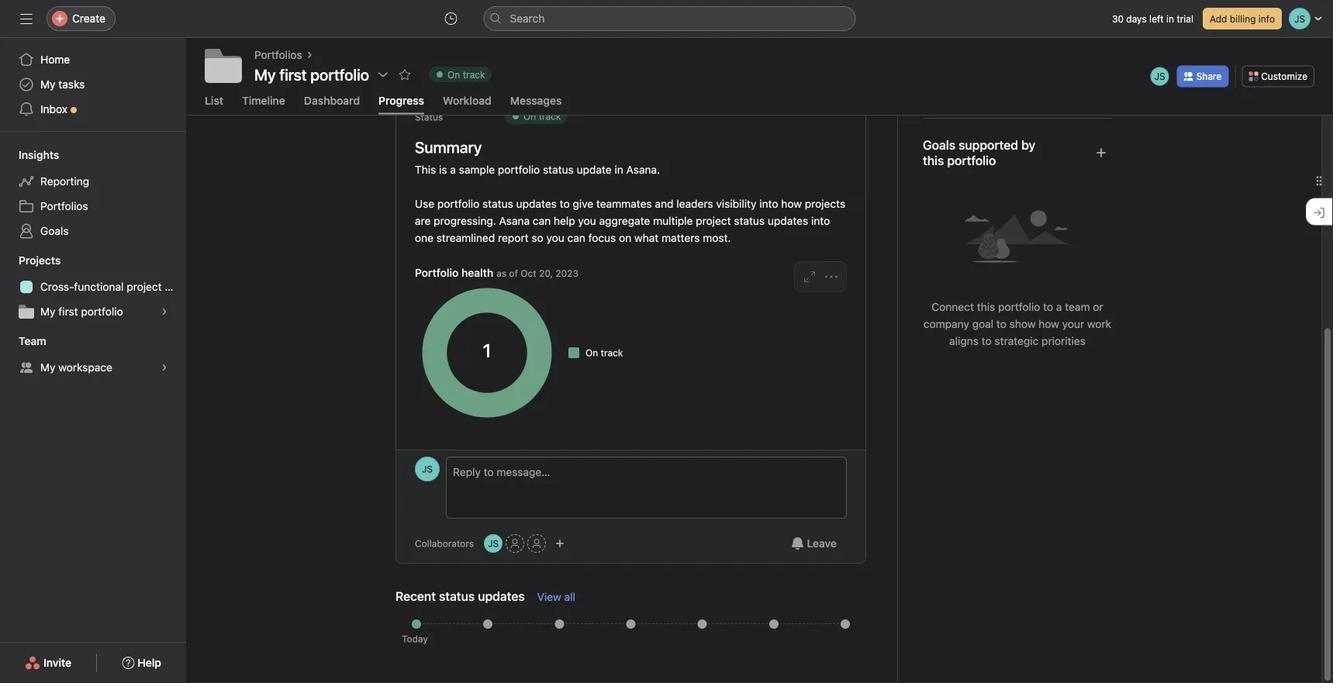 Task type: describe. For each thing, give the bounding box(es) containing it.
2 horizontal spatial js
[[1155, 71, 1166, 82]]

create
[[72, 12, 105, 25]]

add
[[1210, 13, 1228, 24]]

of
[[509, 268, 518, 279]]

1 vertical spatial project
[[127, 280, 162, 293]]

update
[[577, 163, 612, 176]]

status updates
[[439, 589, 525, 604]]

1 vertical spatial you
[[547, 231, 565, 244]]

portfolios inside 'portfolios' link
[[40, 200, 88, 213]]

visibility
[[716, 197, 757, 210]]

my for my first portfolio
[[254, 65, 276, 83]]

on
[[619, 231, 632, 244]]

billing
[[1230, 13, 1257, 24]]

0 vertical spatial portfolios
[[254, 48, 302, 61]]

to inside use portfolio status updates to give teammates and leaders visibility into how projects are progressing. asana can help you aggregate multiple project status updates into one streamlined report so you can focus on what matters most.
[[560, 197, 570, 210]]

connect
[[932, 301, 975, 313]]

is
[[439, 163, 447, 176]]

progress link
[[379, 94, 424, 114]]

global element
[[0, 38, 186, 131]]

view
[[537, 591, 562, 603]]

first portfolio
[[280, 65, 369, 83]]

1 horizontal spatial you
[[578, 214, 596, 227]]

portfolio health
[[415, 266, 494, 279]]

multiple
[[653, 214, 693, 227]]

teams element
[[0, 327, 186, 383]]

workload link
[[443, 94, 492, 114]]

trial
[[1177, 13, 1194, 24]]

0 vertical spatial portfolios link
[[254, 47, 302, 64]]

more actions image
[[826, 271, 838, 283]]

what
[[635, 231, 659, 244]]

help
[[554, 214, 575, 227]]

0 vertical spatial status
[[543, 163, 574, 176]]

how for show
[[1039, 318, 1060, 330]]

tasks
[[58, 78, 85, 91]]

insights button
[[0, 147, 59, 163]]

create button
[[47, 6, 116, 31]]

asana
[[499, 214, 530, 227]]

supported
[[959, 138, 1019, 152]]

use
[[415, 197, 435, 210]]

goals for goals
[[40, 225, 69, 237]]

projects
[[19, 254, 61, 267]]

1 horizontal spatial js button
[[484, 534, 503, 553]]

leave button
[[782, 530, 847, 558]]

cross-functional project plan link
[[9, 275, 186, 300]]

on track inside on track dropdown button
[[448, 69, 485, 80]]

portfolio health as of oct 20, 2023
[[415, 266, 579, 279]]

progress
[[379, 94, 424, 107]]

sample
[[459, 163, 495, 176]]

view all
[[537, 591, 576, 603]]

share
[[1197, 71, 1222, 82]]

add billing info
[[1210, 13, 1276, 24]]

aligns
[[950, 335, 979, 347]]

goals supported by this portfolio
[[923, 138, 1036, 168]]

team button
[[0, 334, 46, 349]]

0 horizontal spatial into
[[760, 197, 779, 210]]

today
[[402, 634, 428, 645]]

my for my workspace
[[40, 361, 56, 374]]

teammates
[[597, 197, 652, 210]]

1 horizontal spatial updates
[[768, 214, 809, 227]]

dashboard link
[[304, 94, 360, 114]]

1 vertical spatial status
[[483, 197, 514, 210]]

portfolio right sample
[[498, 163, 540, 176]]

2023
[[556, 268, 579, 279]]

leaders
[[677, 197, 714, 210]]

2 vertical spatial track
[[601, 347, 623, 358]]

0 vertical spatial can
[[533, 214, 551, 227]]

projects element
[[0, 247, 186, 327]]

dashboard
[[304, 94, 360, 107]]

asana.
[[627, 163, 660, 176]]

summary
[[415, 138, 482, 156]]

recent status updates
[[396, 589, 525, 604]]

connect this portfolio to a team or company goal to show how your work aligns to strategic priorities
[[924, 301, 1112, 347]]

hide sidebar image
[[20, 12, 33, 25]]

timeline link
[[242, 94, 285, 114]]

goals for goals supported by this portfolio
[[923, 138, 956, 152]]

invite
[[43, 657, 72, 670]]

by
[[1022, 138, 1036, 152]]

portfolio inside connect this portfolio to a team or company goal to show how your work aligns to strategic priorities
[[999, 301, 1041, 313]]

0 horizontal spatial in
[[615, 163, 624, 176]]

see details, my workspace image
[[160, 363, 169, 372]]

my first portfolio
[[254, 65, 369, 83]]

messages
[[510, 94, 562, 107]]

one
[[415, 231, 434, 244]]

1 vertical spatial js
[[422, 464, 433, 475]]

customize
[[1262, 71, 1308, 82]]

track inside dropdown button
[[463, 69, 485, 80]]

to left team
[[1044, 301, 1054, 313]]

1 vertical spatial can
[[568, 231, 586, 244]]

1 vertical spatial on track
[[524, 111, 561, 122]]

my tasks
[[40, 78, 85, 91]]

list
[[205, 94, 223, 107]]

most.
[[703, 231, 731, 244]]

reporting
[[40, 175, 89, 188]]

my tasks link
[[9, 72, 177, 97]]

oct
[[521, 268, 537, 279]]

on track button
[[422, 64, 499, 85]]

projects button
[[0, 253, 61, 268]]

my first portfolio link
[[9, 300, 177, 324]]

use portfolio status updates to give teammates and leaders visibility into how projects are progressing. asana can help you aggregate multiple project status updates into one streamlined report so you can focus on what matters most.
[[415, 197, 849, 244]]

on inside dropdown button
[[448, 69, 460, 80]]

show
[[1010, 318, 1036, 330]]

home
[[40, 53, 70, 66]]

matters
[[662, 231, 700, 244]]

goal
[[973, 318, 994, 330]]

my first portfolio
[[40, 305, 123, 318]]

how for into
[[782, 197, 802, 210]]

your
[[1063, 318, 1085, 330]]

recent
[[396, 589, 436, 604]]



Task type: locate. For each thing, give the bounding box(es) containing it.
0 vertical spatial on track
[[448, 69, 485, 80]]

1 horizontal spatial into
[[812, 214, 830, 227]]

1 horizontal spatial portfolios link
[[254, 47, 302, 64]]

0 vertical spatial track
[[463, 69, 485, 80]]

1 horizontal spatial in
[[1167, 13, 1175, 24]]

0 horizontal spatial portfolios
[[40, 200, 88, 213]]

add to starred image
[[399, 68, 411, 81]]

updates up asana
[[516, 197, 557, 210]]

show options image
[[377, 68, 390, 81]]

in left asana.
[[615, 163, 624, 176]]

this is a sample portfolio status update in asana.
[[415, 163, 660, 176]]

invite button
[[15, 649, 82, 677]]

0 vertical spatial into
[[760, 197, 779, 210]]

how inside use portfolio status updates to give teammates and leaders visibility into how projects are progressing. asana can help you aggregate multiple project status updates into one streamlined report so you can focus on what matters most.
[[782, 197, 802, 210]]

aggregate
[[599, 214, 650, 227]]

my for my tasks
[[40, 78, 56, 91]]

1 horizontal spatial on track
[[524, 111, 561, 122]]

how left projects
[[782, 197, 802, 210]]

help
[[138, 657, 161, 670]]

can up so
[[533, 214, 551, 227]]

can down help
[[568, 231, 586, 244]]

2 horizontal spatial on track
[[586, 347, 623, 358]]

to right goal
[[997, 318, 1007, 330]]

js up collaborators
[[422, 464, 433, 475]]

status
[[543, 163, 574, 176], [483, 197, 514, 210], [734, 214, 765, 227]]

first
[[58, 305, 78, 318]]

portfolios link
[[254, 47, 302, 64], [9, 194, 177, 219]]

0 vertical spatial in
[[1167, 13, 1175, 24]]

to down goal
[[982, 335, 992, 347]]

1 horizontal spatial goals
[[923, 138, 956, 152]]

give
[[573, 197, 594, 210]]

search list box
[[484, 6, 856, 31]]

plan
[[165, 280, 186, 293]]

0 vertical spatial updates
[[516, 197, 557, 210]]

a inside connect this portfolio to a team or company goal to show how your work aligns to strategic priorities
[[1057, 301, 1063, 313]]

so
[[532, 231, 544, 244]]

0 horizontal spatial js
[[422, 464, 433, 475]]

or
[[1094, 301, 1104, 313]]

as
[[497, 268, 507, 279]]

updates down projects
[[768, 214, 809, 227]]

goals inside goals supported by this portfolio
[[923, 138, 956, 152]]

insights element
[[0, 141, 186, 247]]

projects
[[805, 197, 846, 210]]

you down the give
[[578, 214, 596, 227]]

1 vertical spatial portfolios
[[40, 200, 88, 213]]

cross-
[[40, 280, 74, 293]]

you
[[578, 214, 596, 227], [547, 231, 565, 244]]

inbox
[[40, 103, 68, 116]]

status left update
[[543, 163, 574, 176]]

1 horizontal spatial how
[[1039, 318, 1060, 330]]

are
[[415, 214, 431, 227]]

project inside use portfolio status updates to give teammates and leaders visibility into how projects are progressing. asana can help you aggregate multiple project status updates into one streamlined report so you can focus on what matters most.
[[696, 214, 731, 227]]

a left team
[[1057, 301, 1063, 313]]

0 horizontal spatial status
[[483, 197, 514, 210]]

collaborators
[[415, 538, 474, 549]]

my left tasks at top
[[40, 78, 56, 91]]

search button
[[484, 6, 856, 31]]

to
[[560, 197, 570, 210], [1044, 301, 1054, 313], [997, 318, 1007, 330], [982, 335, 992, 347]]

history image
[[445, 12, 457, 25]]

my workspace link
[[9, 355, 177, 380]]

1 vertical spatial portfolios link
[[9, 194, 177, 219]]

0 vertical spatial goals
[[923, 138, 956, 152]]

days
[[1127, 13, 1147, 24]]

my for my first portfolio
[[40, 305, 56, 318]]

reporting link
[[9, 169, 177, 194]]

status down visibility
[[734, 214, 765, 227]]

how inside connect this portfolio to a team or company goal to show how your work aligns to strategic priorities
[[1039, 318, 1060, 330]]

js left share "button"
[[1155, 71, 1166, 82]]

1 vertical spatial how
[[1039, 318, 1060, 330]]

30 days left in trial
[[1113, 13, 1194, 24]]

on track
[[448, 69, 485, 80], [524, 111, 561, 122], [586, 347, 623, 358]]

my left first
[[40, 305, 56, 318]]

0 horizontal spatial can
[[533, 214, 551, 227]]

0 horizontal spatial on track
[[448, 69, 485, 80]]

my down the team
[[40, 361, 56, 374]]

a
[[450, 163, 456, 176], [1057, 301, 1063, 313]]

project up most.
[[696, 214, 731, 227]]

2 vertical spatial on track
[[586, 347, 623, 358]]

js right collaborators
[[488, 538, 499, 549]]

1 horizontal spatial js
[[488, 538, 499, 549]]

work
[[1088, 318, 1112, 330]]

portfolio inside use portfolio status updates to give teammates and leaders visibility into how projects are progressing. asana can help you aggregate multiple project status updates into one streamlined report so you can focus on what matters most.
[[438, 197, 480, 210]]

1 vertical spatial a
[[1057, 301, 1063, 313]]

0 vertical spatial on
[[448, 69, 460, 80]]

portfolio down 'cross-functional project plan' link
[[81, 305, 123, 318]]

report
[[498, 231, 529, 244]]

add or remove collaborators image
[[556, 539, 565, 548]]

2 vertical spatial js
[[488, 538, 499, 549]]

list link
[[205, 94, 223, 114]]

workspace
[[58, 361, 112, 374]]

js button right collaborators
[[484, 534, 503, 553]]

0 horizontal spatial how
[[782, 197, 802, 210]]

my inside my tasks link
[[40, 78, 56, 91]]

view chart image
[[804, 271, 816, 283]]

2 vertical spatial on
[[586, 347, 598, 358]]

can
[[533, 214, 551, 227], [568, 231, 586, 244]]

0 horizontal spatial on
[[448, 69, 460, 80]]

portfolios link down reporting
[[9, 194, 177, 219]]

portfolios up my first portfolio at the top
[[254, 48, 302, 61]]

this portfolio
[[923, 153, 997, 168]]

0 vertical spatial you
[[578, 214, 596, 227]]

0 vertical spatial js
[[1155, 71, 1166, 82]]

1 horizontal spatial track
[[539, 111, 561, 122]]

into down projects
[[812, 214, 830, 227]]

in
[[1167, 13, 1175, 24], [615, 163, 624, 176]]

track
[[463, 69, 485, 80], [539, 111, 561, 122], [601, 347, 623, 358]]

1 vertical spatial in
[[615, 163, 624, 176]]

goals up projects
[[40, 225, 69, 237]]

goals up this portfolio
[[923, 138, 956, 152]]

priorities
[[1042, 335, 1086, 347]]

0 vertical spatial project
[[696, 214, 731, 227]]

share button
[[1178, 65, 1229, 87]]

add billing info button
[[1203, 8, 1283, 29]]

left
[[1150, 13, 1164, 24]]

portfolios link up my first portfolio at the top
[[254, 47, 302, 64]]

2 horizontal spatial track
[[601, 347, 623, 358]]

1 vertical spatial on
[[524, 111, 536, 122]]

20,
[[539, 268, 553, 279]]

progressing.
[[434, 214, 496, 227]]

portfolio inside projects element
[[81, 305, 123, 318]]

0 horizontal spatial track
[[463, 69, 485, 80]]

into right visibility
[[760, 197, 779, 210]]

0 horizontal spatial a
[[450, 163, 456, 176]]

team
[[1066, 301, 1091, 313]]

messages link
[[510, 94, 562, 114]]

portfolios down reporting
[[40, 200, 88, 213]]

js
[[1155, 71, 1166, 82], [422, 464, 433, 475], [488, 538, 499, 549]]

1 vertical spatial into
[[812, 214, 830, 227]]

js button up collaborators
[[415, 457, 440, 482]]

1 horizontal spatial portfolios
[[254, 48, 302, 61]]

status
[[415, 112, 443, 122]]

portfolio up progressing.
[[438, 197, 480, 210]]

add parent goal image
[[1096, 146, 1108, 159]]

0 horizontal spatial portfolios link
[[9, 194, 177, 219]]

1 horizontal spatial project
[[696, 214, 731, 227]]

how up priorities
[[1039, 318, 1060, 330]]

updates
[[516, 197, 557, 210], [768, 214, 809, 227]]

strategic
[[995, 335, 1039, 347]]

team
[[19, 335, 46, 348]]

1 horizontal spatial can
[[568, 231, 586, 244]]

0 vertical spatial js button
[[415, 457, 440, 482]]

project
[[696, 214, 731, 227], [127, 280, 162, 293]]

see details, my first portfolio image
[[160, 307, 169, 317]]

1 horizontal spatial status
[[543, 163, 574, 176]]

0 horizontal spatial you
[[547, 231, 565, 244]]

goals inside insights element
[[40, 225, 69, 237]]

my inside my workspace link
[[40, 361, 56, 374]]

0 vertical spatial how
[[782, 197, 802, 210]]

my workspace
[[40, 361, 112, 374]]

and
[[655, 197, 674, 210]]

0 vertical spatial a
[[450, 163, 456, 176]]

to up help
[[560, 197, 570, 210]]

on
[[448, 69, 460, 80], [524, 111, 536, 122], [586, 347, 598, 358]]

help button
[[112, 649, 171, 677]]

you right so
[[547, 231, 565, 244]]

1 horizontal spatial a
[[1057, 301, 1063, 313]]

0 horizontal spatial goals
[[40, 225, 69, 237]]

1 vertical spatial updates
[[768, 214, 809, 227]]

2 horizontal spatial on
[[586, 347, 598, 358]]

cross-functional project plan
[[40, 280, 186, 293]]

into
[[760, 197, 779, 210], [812, 214, 830, 227]]

my up timeline
[[254, 65, 276, 83]]

0 horizontal spatial project
[[127, 280, 162, 293]]

1 horizontal spatial on
[[524, 111, 536, 122]]

all
[[565, 591, 576, 603]]

2 vertical spatial status
[[734, 214, 765, 227]]

leave
[[807, 537, 837, 550]]

my inside my first portfolio link
[[40, 305, 56, 318]]

1 vertical spatial track
[[539, 111, 561, 122]]

status up asana
[[483, 197, 514, 210]]

in right left
[[1167, 13, 1175, 24]]

1 vertical spatial js button
[[484, 534, 503, 553]]

0 horizontal spatial js button
[[415, 457, 440, 482]]

a right "is"
[[450, 163, 456, 176]]

goals link
[[9, 219, 177, 244]]

0 horizontal spatial updates
[[516, 197, 557, 210]]

portfolio up show
[[999, 301, 1041, 313]]

1 vertical spatial goals
[[40, 225, 69, 237]]

portfolios
[[254, 48, 302, 61], [40, 200, 88, 213]]

functional
[[74, 280, 124, 293]]

customize button
[[1242, 65, 1315, 87]]

search
[[510, 12, 545, 25]]

project left plan
[[127, 280, 162, 293]]

this
[[415, 163, 436, 176]]

2 horizontal spatial status
[[734, 214, 765, 227]]



Task type: vqa. For each thing, say whether or not it's contained in the screenshot.
oct
yes



